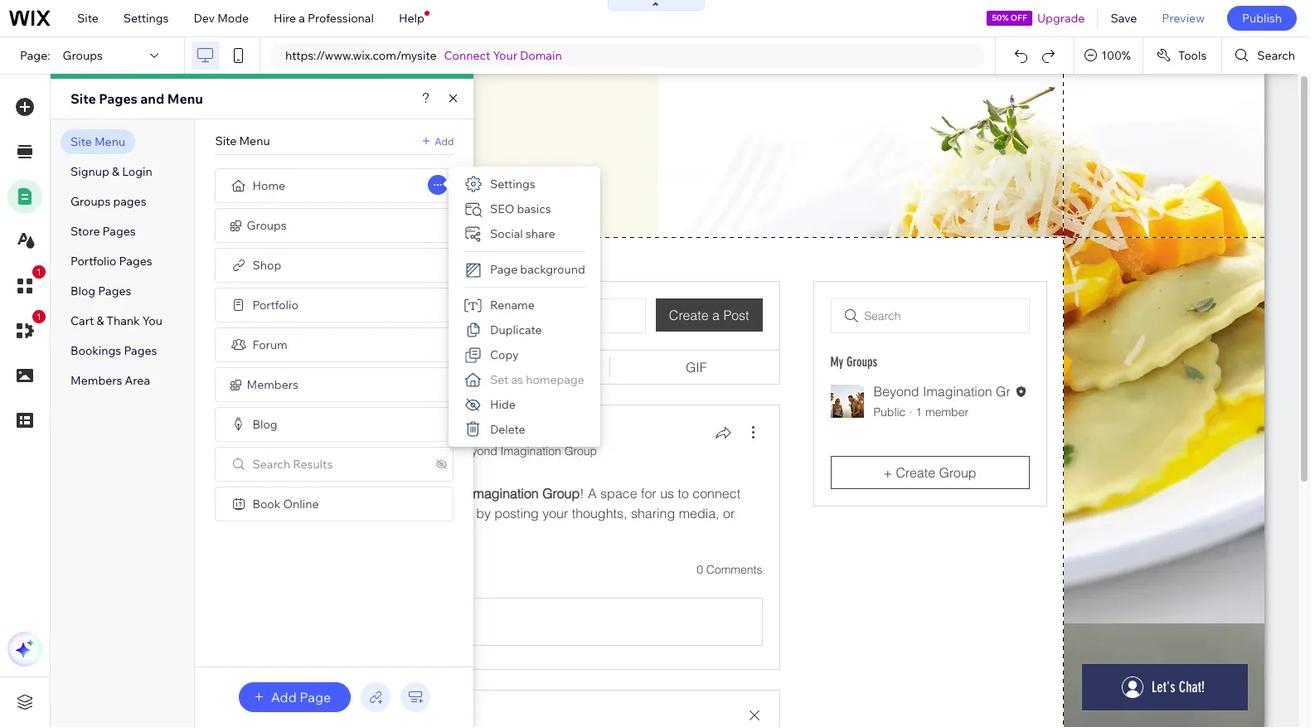 Task type: locate. For each thing, give the bounding box(es) containing it.
0 vertical spatial groups
[[63, 48, 103, 63]]

add for add
[[435, 135, 454, 147]]

pages up portfolio pages at the top left of page
[[103, 224, 136, 239]]

tools button
[[1144, 37, 1222, 74]]

book
[[253, 497, 281, 512]]

50% off
[[992, 12, 1028, 23]]

blog for blog pages
[[71, 284, 96, 299]]

0 horizontal spatial &
[[97, 314, 104, 329]]

menu right the and
[[167, 90, 203, 107]]

blog
[[71, 284, 96, 299], [253, 417, 278, 432]]

1 horizontal spatial members
[[247, 377, 299, 392]]

pages for portfolio
[[119, 254, 152, 269]]

site menu
[[215, 134, 270, 148], [71, 134, 125, 149]]

settings left dev
[[123, 11, 169, 26]]

100%
[[1102, 48, 1131, 63]]

search down publish
[[1258, 48, 1296, 63]]

https://www.wix.com/mysite
[[285, 48, 437, 63]]

0 horizontal spatial page
[[300, 689, 331, 706]]

1 horizontal spatial add
[[435, 135, 454, 147]]

settings
[[123, 11, 169, 26], [490, 177, 536, 192]]

menu up home
[[239, 134, 270, 148]]

1 vertical spatial groups
[[71, 194, 111, 209]]

menu up 'signup & login' on the left of the page
[[95, 134, 125, 149]]

0 horizontal spatial blog
[[71, 284, 96, 299]]

you
[[143, 314, 163, 329]]

hire
[[274, 11, 296, 26]]

0 horizontal spatial members
[[71, 373, 122, 388]]

members for members
[[247, 377, 299, 392]]

add inside button
[[271, 689, 297, 706]]

1 vertical spatial search
[[253, 457, 290, 472]]

preview
[[1162, 11, 1205, 26]]

members area
[[71, 373, 150, 388]]

0 horizontal spatial search
[[253, 457, 290, 472]]

add for add page
[[271, 689, 297, 706]]

site pages and menu
[[71, 90, 203, 107]]

1 vertical spatial &
[[97, 314, 104, 329]]

shop
[[253, 258, 281, 273]]

blog pages
[[71, 284, 131, 299]]

pages
[[99, 90, 138, 107], [103, 224, 136, 239], [119, 254, 152, 269], [98, 284, 131, 299], [124, 343, 157, 358]]

1 horizontal spatial &
[[112, 164, 119, 179]]

1 horizontal spatial search
[[1258, 48, 1296, 63]]

delete
[[490, 422, 526, 437]]

connect
[[444, 48, 491, 63]]

& left login
[[112, 164, 119, 179]]

members down forum
[[247, 377, 299, 392]]

page
[[490, 262, 518, 277], [300, 689, 331, 706]]

seo basics
[[490, 202, 551, 217]]

signup & login
[[71, 164, 152, 179]]

pages down store pages
[[119, 254, 152, 269]]

pages for bookings
[[124, 343, 157, 358]]

1 vertical spatial add
[[271, 689, 297, 706]]

page inside button
[[300, 689, 331, 706]]

background
[[520, 262, 585, 277]]

hire a professional
[[274, 11, 374, 26]]

0 vertical spatial settings
[[123, 11, 169, 26]]

domain
[[520, 48, 562, 63]]

1 horizontal spatial blog
[[253, 417, 278, 432]]

0 vertical spatial blog
[[71, 284, 96, 299]]

1 vertical spatial page
[[300, 689, 331, 706]]

0 horizontal spatial add
[[271, 689, 297, 706]]

share
[[526, 226, 555, 241]]

search up book
[[253, 457, 290, 472]]

1 vertical spatial portfolio
[[253, 298, 299, 313]]

search
[[1258, 48, 1296, 63], [253, 457, 290, 472]]

& right cart
[[97, 314, 104, 329]]

dev mode
[[194, 11, 249, 26]]

0 vertical spatial page
[[490, 262, 518, 277]]

1 horizontal spatial site menu
[[215, 134, 270, 148]]

menu
[[167, 90, 203, 107], [239, 134, 270, 148], [95, 134, 125, 149]]

1 vertical spatial settings
[[490, 177, 536, 192]]

store
[[71, 224, 100, 239]]

site
[[77, 11, 99, 26], [71, 90, 96, 107], [215, 134, 237, 148], [71, 134, 92, 149]]

upgrade
[[1038, 11, 1085, 26]]

0 vertical spatial &
[[112, 164, 119, 179]]

online
[[283, 497, 319, 512]]

portfolio up blog pages
[[71, 254, 117, 269]]

members
[[71, 373, 122, 388], [247, 377, 299, 392]]

settings up seo basics
[[490, 177, 536, 192]]

pages left the and
[[99, 90, 138, 107]]

&
[[112, 164, 119, 179], [97, 314, 104, 329]]

0 vertical spatial portfolio
[[71, 254, 117, 269]]

copy
[[490, 348, 519, 363]]

0 horizontal spatial menu
[[95, 134, 125, 149]]

rename
[[490, 298, 535, 313]]

50%
[[992, 12, 1009, 23]]

portfolio for portfolio
[[253, 298, 299, 313]]

homepage
[[526, 372, 585, 387]]

save
[[1111, 11, 1138, 26]]

1 horizontal spatial portfolio
[[253, 298, 299, 313]]

1 vertical spatial blog
[[253, 417, 278, 432]]

basics
[[517, 202, 551, 217]]

search inside button
[[1258, 48, 1296, 63]]

page background
[[490, 262, 585, 277]]

groups up site pages and menu
[[63, 48, 103, 63]]

portfolio up forum
[[253, 298, 299, 313]]

pages up cart & thank you
[[98, 284, 131, 299]]

mode
[[217, 11, 249, 26]]

area
[[125, 373, 150, 388]]

social share
[[490, 226, 555, 241]]

site menu up signup
[[71, 134, 125, 149]]

0 vertical spatial add
[[435, 135, 454, 147]]

members down bookings
[[71, 373, 122, 388]]

groups up shop
[[247, 218, 287, 233]]

home
[[253, 178, 285, 193]]

groups
[[63, 48, 103, 63], [71, 194, 111, 209], [247, 218, 287, 233]]

blog up the search results
[[253, 417, 278, 432]]

pages up area
[[124, 343, 157, 358]]

0 horizontal spatial portfolio
[[71, 254, 117, 269]]

bookings pages
[[71, 343, 157, 358]]

blog for blog
[[253, 417, 278, 432]]

groups down signup
[[71, 194, 111, 209]]

blog up cart
[[71, 284, 96, 299]]

add
[[435, 135, 454, 147], [271, 689, 297, 706]]

site menu up home
[[215, 134, 270, 148]]

portfolio
[[71, 254, 117, 269], [253, 298, 299, 313]]

0 vertical spatial search
[[1258, 48, 1296, 63]]



Task type: vqa. For each thing, say whether or not it's contained in the screenshot.
5.0 (2)
no



Task type: describe. For each thing, give the bounding box(es) containing it.
& for signup
[[112, 164, 119, 179]]

search for search
[[1258, 48, 1296, 63]]

results
[[293, 457, 333, 472]]

https://www.wix.com/mysite connect your domain
[[285, 48, 562, 63]]

100% button
[[1075, 37, 1143, 74]]

pages for store
[[103, 224, 136, 239]]

signup
[[71, 164, 109, 179]]

pages for site
[[99, 90, 138, 107]]

your
[[493, 48, 518, 63]]

hide
[[490, 397, 516, 412]]

tools
[[1179, 48, 1207, 63]]

publish button
[[1228, 6, 1297, 31]]

search button
[[1223, 37, 1311, 74]]

and
[[140, 90, 164, 107]]

help
[[399, 11, 425, 26]]

search for search results
[[253, 457, 290, 472]]

pages
[[113, 194, 146, 209]]

dev
[[194, 11, 215, 26]]

2 vertical spatial groups
[[247, 218, 287, 233]]

bookings
[[71, 343, 121, 358]]

set
[[490, 372, 509, 387]]

social
[[490, 226, 523, 241]]

0 horizontal spatial settings
[[123, 11, 169, 26]]

1 horizontal spatial settings
[[490, 177, 536, 192]]

cart & thank you
[[71, 314, 163, 329]]

save button
[[1099, 0, 1150, 37]]

search results
[[253, 457, 333, 472]]

0 horizontal spatial site menu
[[71, 134, 125, 149]]

set as homepage
[[490, 372, 585, 387]]

groups pages
[[71, 194, 146, 209]]

members for members area
[[71, 373, 122, 388]]

add page button
[[239, 683, 351, 713]]

publish
[[1243, 11, 1283, 26]]

portfolio pages
[[71, 254, 152, 269]]

login
[[122, 164, 152, 179]]

add page
[[271, 689, 331, 706]]

seo
[[490, 202, 515, 217]]

professional
[[308, 11, 374, 26]]

1 horizontal spatial page
[[490, 262, 518, 277]]

as
[[511, 372, 523, 387]]

book online
[[253, 497, 319, 512]]

store pages
[[71, 224, 136, 239]]

preview button
[[1150, 0, 1218, 37]]

duplicate
[[490, 323, 542, 338]]

a
[[299, 11, 305, 26]]

portfolio for portfolio pages
[[71, 254, 117, 269]]

forum
[[253, 338, 288, 353]]

off
[[1011, 12, 1028, 23]]

1 horizontal spatial menu
[[167, 90, 203, 107]]

pages for blog
[[98, 284, 131, 299]]

thank
[[107, 314, 140, 329]]

2 horizontal spatial menu
[[239, 134, 270, 148]]

& for cart
[[97, 314, 104, 329]]

cart
[[71, 314, 94, 329]]



